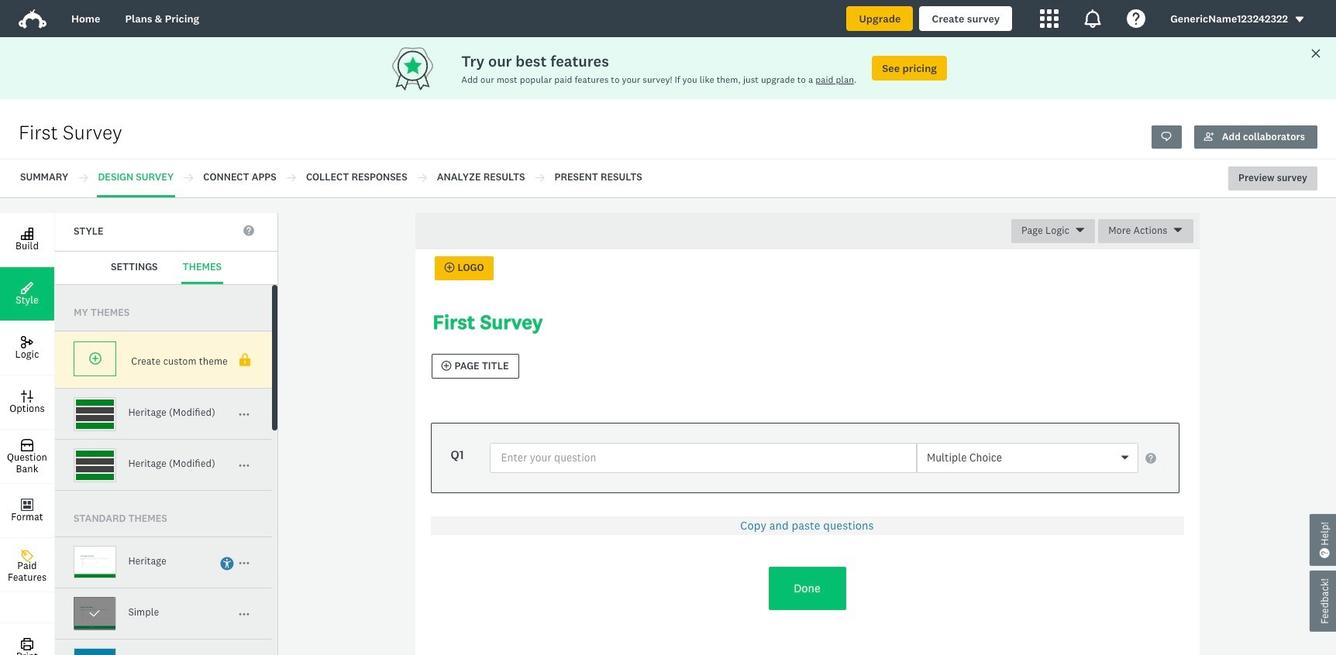 Task type: describe. For each thing, give the bounding box(es) containing it.
dropdown arrow image
[[1295, 14, 1306, 25]]

rewards image
[[389, 43, 461, 93]]

surveymonkey logo image
[[19, 9, 47, 29]]

1 products icon image from the left
[[1041, 9, 1059, 28]]



Task type: locate. For each thing, give the bounding box(es) containing it.
2 products icon image from the left
[[1084, 9, 1103, 28]]

0 horizontal spatial products icon image
[[1041, 9, 1059, 28]]

products icon image
[[1041, 9, 1059, 28], [1084, 9, 1103, 28]]

help icon image
[[1128, 9, 1146, 28]]

1 horizontal spatial products icon image
[[1084, 9, 1103, 28]]



Task type: vqa. For each thing, say whether or not it's contained in the screenshot.
the leftmost "Products Icon"
yes



